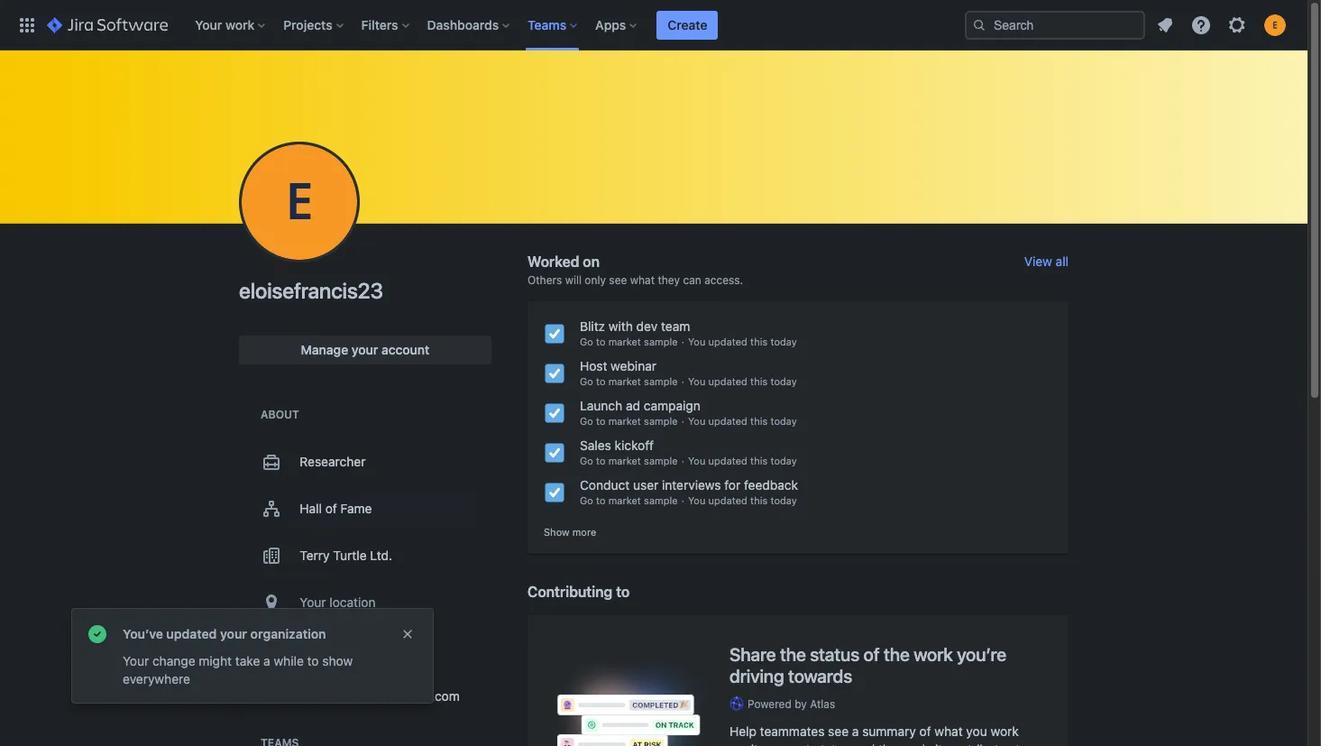 Task type: locate. For each thing, give the bounding box(es) containing it.
status left and
[[814, 741, 850, 746]]

0 vertical spatial what
[[630, 273, 655, 287]]

you up interviews
[[688, 455, 706, 466]]

4 you updated this today from the top
[[688, 455, 797, 466]]

go for host webinar
[[580, 375, 593, 387]]

profile image actions image
[[289, 191, 310, 213]]

you
[[688, 336, 706, 347], [688, 375, 706, 387], [688, 415, 706, 427], [688, 455, 706, 466], [688, 494, 706, 506]]

sample up campaign
[[644, 375, 678, 387]]

contributing
[[528, 583, 613, 600]]

to down launch
[[596, 415, 606, 427]]

0 horizontal spatial work
[[225, 17, 255, 32]]

0 vertical spatial work
[[225, 17, 255, 32]]

dashboards button
[[422, 10, 517, 39]]

you're
[[957, 644, 1007, 665]]

5 sample from the top
[[644, 494, 678, 506]]

sample down the dev at left
[[644, 336, 678, 347]]

1 go from the top
[[580, 336, 593, 347]]

0 vertical spatial of
[[325, 501, 337, 516]]

4 this from the top
[[751, 455, 768, 466]]

5 this from the top
[[751, 494, 768, 506]]

0 horizontal spatial see
[[609, 273, 627, 287]]

your location
[[300, 594, 376, 610]]

0 vertical spatial your
[[352, 342, 378, 357]]

0 vertical spatial a
[[264, 653, 270, 668]]

2 sample from the top
[[644, 375, 678, 387]]

status up towards
[[810, 644, 860, 665]]

conduct
[[580, 477, 630, 493]]

on
[[583, 253, 600, 270]]

1 you from the top
[[688, 336, 706, 347]]

4 go to market sample from the top
[[580, 455, 678, 466]]

campaign
[[644, 398, 701, 413]]

go for conduct user interviews for feedback
[[580, 494, 593, 506]]

to.
[[1016, 741, 1031, 746]]

appswitcher icon image
[[16, 14, 38, 36]]

work left the you're
[[914, 644, 953, 665]]

go to market sample down ad
[[580, 415, 678, 427]]

show
[[322, 653, 353, 668]]

you updated this today for interviews
[[688, 494, 797, 506]]

sample for with
[[644, 336, 678, 347]]

work up to.
[[991, 723, 1019, 739]]

can
[[683, 273, 702, 287]]

work
[[225, 17, 255, 32], [914, 644, 953, 665], [991, 723, 1019, 739]]

1 vertical spatial of
[[864, 644, 880, 665]]

to
[[596, 336, 606, 347], [596, 375, 606, 387], [596, 415, 606, 427], [596, 455, 606, 466], [596, 494, 606, 506], [616, 583, 630, 600], [307, 653, 319, 668]]

0 vertical spatial see
[[609, 273, 627, 287]]

market for webinar
[[609, 375, 641, 387]]

sample for ad
[[644, 415, 678, 427]]

dismiss image
[[401, 627, 415, 641]]

0 horizontal spatial a
[[264, 653, 270, 668]]

go down launch
[[580, 415, 593, 427]]

your
[[352, 342, 378, 357], [220, 626, 247, 641]]

take
[[235, 653, 260, 668]]

feedback
[[744, 477, 798, 493]]

you down campaign
[[688, 415, 706, 427]]

4 sample from the top
[[644, 455, 678, 466]]

primary element
[[11, 0, 965, 50]]

summary
[[863, 723, 916, 739]]

1 go to market sample from the top
[[580, 336, 678, 347]]

5 you updated this today from the top
[[688, 494, 797, 506]]

5 today from the top
[[771, 494, 797, 506]]

work left projects
[[225, 17, 255, 32]]

sales kickoff
[[580, 438, 654, 453]]

go to market sample down kickoff
[[580, 455, 678, 466]]

1 horizontal spatial work
[[914, 644, 953, 665]]

2 go from the top
[[580, 375, 593, 387]]

banner containing your work
[[0, 0, 1308, 51]]

banner
[[0, 0, 1308, 51]]

3 go from the top
[[580, 415, 593, 427]]

2 vertical spatial your
[[123, 653, 149, 668]]

this for dev
[[751, 336, 768, 347]]

1 horizontal spatial of
[[864, 644, 880, 665]]

market down sales kickoff
[[609, 455, 641, 466]]

your change might take a while to show everywhere
[[123, 653, 353, 687]]

the
[[780, 644, 806, 665], [884, 644, 910, 665], [879, 741, 897, 746]]

3 you updated this today from the top
[[688, 415, 797, 427]]

view all
[[1025, 253, 1069, 269]]

to for blitz
[[596, 336, 606, 347]]

work inside help teammates see a summary of what you work on, its current status and the goals it contributes to.
[[991, 723, 1019, 739]]

2 vertical spatial work
[[991, 723, 1019, 739]]

market for kickoff
[[609, 455, 641, 466]]

the down summary
[[879, 741, 897, 746]]

launch
[[580, 398, 623, 413]]

to down conduct
[[596, 494, 606, 506]]

0 vertical spatial status
[[810, 644, 860, 665]]

3 go to market sample from the top
[[580, 415, 678, 427]]

show more
[[544, 526, 597, 538]]

3 you from the top
[[688, 415, 706, 427]]

go for launch ad campaign
[[580, 415, 593, 427]]

sample down user
[[644, 494, 678, 506]]

market down ad
[[609, 415, 641, 427]]

today for campaign
[[771, 415, 797, 427]]

your inside alert
[[220, 626, 247, 641]]

search image
[[972, 18, 987, 32]]

teams button
[[522, 10, 585, 39]]

1 vertical spatial what
[[935, 723, 963, 739]]

see
[[609, 273, 627, 287], [828, 723, 849, 739]]

manage your account link
[[239, 336, 492, 364]]

of right the hall
[[325, 501, 337, 516]]

go to market sample down blitz with dev team
[[580, 336, 678, 347]]

this
[[751, 336, 768, 347], [751, 375, 768, 387], [751, 415, 768, 427], [751, 455, 768, 466], [751, 494, 768, 506]]

go to market sample for user
[[580, 494, 678, 506]]

sample down campaign
[[644, 415, 678, 427]]

see down atlas
[[828, 723, 849, 739]]

this for campaign
[[751, 415, 768, 427]]

your inside dropdown button
[[195, 17, 222, 32]]

1 vertical spatial a
[[852, 723, 859, 739]]

0 horizontal spatial your
[[220, 626, 247, 641]]

market
[[609, 336, 641, 347], [609, 375, 641, 387], [609, 415, 641, 427], [609, 455, 641, 466], [609, 494, 641, 506]]

powered by atlas
[[748, 697, 836, 711]]

1 horizontal spatial what
[[935, 723, 963, 739]]

sample up user
[[644, 455, 678, 466]]

your inside your change might take a while to show everywhere
[[123, 653, 149, 668]]

go down blitz
[[580, 336, 593, 347]]

1 vertical spatial your
[[220, 626, 247, 641]]

more
[[573, 526, 597, 538]]

of inside help teammates see a summary of what you work on, its current status and the goals it contributes to.
[[920, 723, 932, 739]]

fame
[[341, 501, 372, 516]]

2 vertical spatial of
[[920, 723, 932, 739]]

today
[[771, 336, 797, 347], [771, 375, 797, 387], [771, 415, 797, 427], [771, 455, 797, 466], [771, 494, 797, 506]]

powered
[[748, 697, 792, 711]]

go to market sample down webinar at the left of page
[[580, 375, 678, 387]]

to for conduct
[[596, 494, 606, 506]]

all
[[1056, 253, 1069, 269]]

go
[[580, 336, 593, 347], [580, 375, 593, 387], [580, 415, 593, 427], [580, 455, 593, 466], [580, 494, 593, 506]]

0 horizontal spatial your
[[123, 653, 149, 668]]

1 vertical spatial work
[[914, 644, 953, 665]]

today for interviews
[[771, 494, 797, 506]]

3 today from the top
[[771, 415, 797, 427]]

to down host
[[596, 375, 606, 387]]

a inside your change might take a while to show everywhere
[[264, 653, 270, 668]]

3 market from the top
[[609, 415, 641, 427]]

your for your change might take a while to show everywhere
[[123, 653, 149, 668]]

jira software image
[[47, 14, 168, 36], [47, 14, 168, 36]]

5 market from the top
[[609, 494, 641, 506]]

your up take
[[220, 626, 247, 641]]

market down host webinar
[[609, 375, 641, 387]]

1 horizontal spatial your
[[352, 342, 378, 357]]

go down sales
[[580, 455, 593, 466]]

1 horizontal spatial your
[[195, 17, 222, 32]]

alert
[[72, 609, 433, 703]]

what
[[630, 273, 655, 287], [935, 723, 963, 739]]

2 horizontal spatial your
[[300, 594, 326, 610]]

1 vertical spatial see
[[828, 723, 849, 739]]

show more link
[[544, 525, 597, 539]]

you down interviews
[[688, 494, 706, 506]]

5 go to market sample from the top
[[580, 494, 678, 506]]

1 you updated this today from the top
[[688, 336, 797, 347]]

4 market from the top
[[609, 455, 641, 466]]

3 sample from the top
[[644, 415, 678, 427]]

updated for sales kickoff
[[709, 455, 748, 466]]

2 today from the top
[[771, 375, 797, 387]]

5 go from the top
[[580, 494, 593, 506]]

market down conduct
[[609, 494, 641, 506]]

4 you from the top
[[688, 455, 706, 466]]

go to market sample down user
[[580, 494, 678, 506]]

1 this from the top
[[751, 336, 768, 347]]

what left they in the top of the page
[[630, 273, 655, 287]]

2 market from the top
[[609, 375, 641, 387]]

current
[[769, 741, 811, 746]]

go down host
[[580, 375, 593, 387]]

see right only at the top of the page
[[609, 273, 627, 287]]

2 horizontal spatial of
[[920, 723, 932, 739]]

3 this from the top
[[751, 415, 768, 427]]

your
[[195, 17, 222, 32], [300, 594, 326, 610], [123, 653, 149, 668]]

to inside your change might take a while to show everywhere
[[307, 653, 319, 668]]

1 today from the top
[[771, 336, 797, 347]]

you down team
[[688, 336, 706, 347]]

to down blitz
[[596, 336, 606, 347]]

of
[[325, 501, 337, 516], [864, 644, 880, 665], [920, 723, 932, 739]]

go to market sample
[[580, 336, 678, 347], [580, 375, 678, 387], [580, 415, 678, 427], [580, 455, 678, 466], [580, 494, 678, 506]]

user
[[633, 477, 659, 493]]

will
[[565, 273, 582, 287]]

updated
[[709, 336, 748, 347], [709, 375, 748, 387], [709, 415, 748, 427], [709, 455, 748, 466], [709, 494, 748, 506], [166, 626, 217, 641]]

go to market sample for with
[[580, 336, 678, 347]]

2 you updated this today from the top
[[688, 375, 797, 387]]

1 sample from the top
[[644, 336, 678, 347]]

market down with
[[609, 336, 641, 347]]

1 vertical spatial status
[[814, 741, 850, 746]]

a right take
[[264, 653, 270, 668]]

a
[[264, 653, 270, 668], [852, 723, 859, 739]]

share
[[730, 644, 776, 665]]

sample
[[644, 336, 678, 347], [644, 375, 678, 387], [644, 415, 678, 427], [644, 455, 678, 466], [644, 494, 678, 506]]

what inside help teammates see a summary of what you work on, its current status and the goals it contributes to.
[[935, 723, 963, 739]]

blitz with dev team
[[580, 318, 690, 334]]

1 vertical spatial your
[[300, 594, 326, 610]]

you up campaign
[[688, 375, 706, 387]]

you for campaign
[[688, 415, 706, 427]]

of inside share the status of the work you're driving towards
[[864, 644, 880, 665]]

show
[[544, 526, 570, 538]]

of up powered by atlas link
[[864, 644, 880, 665]]

apps
[[596, 17, 626, 32]]

work inside share the status of the work you're driving towards
[[914, 644, 953, 665]]

might
[[199, 653, 232, 668]]

5 you from the top
[[688, 494, 706, 506]]

1 horizontal spatial a
[[852, 723, 859, 739]]

0 vertical spatial your
[[195, 17, 222, 32]]

you updated this today for dev
[[688, 336, 797, 347]]

a up and
[[852, 723, 859, 739]]

market for user
[[609, 494, 641, 506]]

1 horizontal spatial see
[[828, 723, 849, 739]]

towards
[[788, 665, 853, 686]]

your right manage
[[352, 342, 378, 357]]

go down conduct
[[580, 494, 593, 506]]

organization
[[250, 626, 326, 641]]

of up goals
[[920, 723, 932, 739]]

2 go to market sample from the top
[[580, 375, 678, 387]]

what up it
[[935, 723, 963, 739]]

updated for launch ad campaign
[[709, 415, 748, 427]]

1 market from the top
[[609, 336, 641, 347]]

to down sales
[[596, 455, 606, 466]]

4 go from the top
[[580, 455, 593, 466]]

2 horizontal spatial work
[[991, 723, 1019, 739]]

you updated this today
[[688, 336, 797, 347], [688, 375, 797, 387], [688, 415, 797, 427], [688, 455, 797, 466], [688, 494, 797, 506]]

see inside help teammates see a summary of what you work on, its current status and the goals it contributes to.
[[828, 723, 849, 739]]

to right while
[[307, 653, 319, 668]]



Task type: describe. For each thing, give the bounding box(es) containing it.
dev
[[637, 318, 658, 334]]

updated inside alert
[[166, 626, 217, 641]]

interviews
[[662, 477, 721, 493]]

you for dev
[[688, 336, 706, 347]]

goals
[[901, 741, 932, 746]]

0 horizontal spatial of
[[325, 501, 337, 516]]

go for blitz with dev team
[[580, 336, 593, 347]]

blitz
[[580, 318, 605, 334]]

atlas image
[[730, 697, 744, 711]]

access.
[[705, 273, 743, 287]]

your for your location
[[300, 594, 326, 610]]

your work
[[195, 17, 255, 32]]

ad
[[626, 398, 641, 413]]

atlas
[[810, 697, 836, 711]]

manage
[[301, 342, 348, 357]]

conduct user interviews for feedback
[[580, 477, 798, 493]]

sample for kickoff
[[644, 455, 678, 466]]

others will only see what they can access.
[[528, 273, 743, 287]]

sample for user
[[644, 494, 678, 506]]

its
[[751, 741, 765, 746]]

and
[[854, 741, 875, 746]]

kickoff
[[615, 438, 654, 453]]

about
[[261, 408, 299, 421]]

filters
[[361, 17, 398, 32]]

view all link
[[1025, 253, 1069, 269]]

eloisefrancis23@gmail.com
[[300, 688, 460, 704]]

a inside help teammates see a summary of what you work on, its current status and the goals it contributes to.
[[852, 723, 859, 739]]

to right contributing
[[616, 583, 630, 600]]

you updated this today for campaign
[[688, 415, 797, 427]]

help teammates see a summary of what you work on, its current status and the goals it contributes to.
[[730, 723, 1031, 746]]

account
[[382, 342, 430, 357]]

it
[[936, 741, 943, 746]]

worked on
[[528, 253, 600, 270]]

the inside help teammates see a summary of what you work on, its current status and the goals it contributes to.
[[879, 741, 897, 746]]

create
[[668, 17, 708, 32]]

for
[[725, 477, 741, 493]]

notifications image
[[1155, 14, 1176, 36]]

contributes
[[946, 741, 1013, 746]]

everywhere
[[123, 671, 190, 687]]

worked
[[528, 253, 580, 270]]

while
[[274, 653, 304, 668]]

others
[[528, 273, 562, 287]]

status inside help teammates see a summary of what you work on, its current status and the goals it contributes to.
[[814, 741, 850, 746]]

2 this from the top
[[751, 375, 768, 387]]

help
[[730, 723, 757, 739]]

market for ad
[[609, 415, 641, 427]]

status inside share the status of the work you're driving towards
[[810, 644, 860, 665]]

sample for webinar
[[644, 375, 678, 387]]

they
[[658, 273, 680, 287]]

share the status of the work you're driving towards
[[730, 644, 1007, 686]]

your inside 'link'
[[352, 342, 378, 357]]

this for interviews
[[751, 494, 768, 506]]

teammates
[[760, 723, 825, 739]]

you've
[[123, 626, 163, 641]]

view
[[1025, 253, 1053, 269]]

projects
[[283, 17, 333, 32]]

help image
[[1191, 14, 1212, 36]]

powered by atlas link
[[730, 696, 1040, 712]]

your profile and settings image
[[1265, 14, 1286, 36]]

the up powered by atlas link
[[884, 644, 910, 665]]

you've updated your organization
[[123, 626, 326, 641]]

work inside dropdown button
[[225, 17, 255, 32]]

you
[[967, 723, 988, 739]]

Search field
[[965, 10, 1146, 39]]

webinar
[[611, 358, 657, 373]]

filters button
[[356, 10, 416, 39]]

apps button
[[590, 10, 644, 39]]

2 you from the top
[[688, 375, 706, 387]]

updated for blitz with dev team
[[709, 336, 748, 347]]

settings image
[[1227, 14, 1249, 36]]

go to market sample for ad
[[580, 415, 678, 427]]

manage your account
[[301, 342, 430, 357]]

the up towards
[[780, 644, 806, 665]]

terry turtle ltd.
[[300, 548, 393, 563]]

go to market sample for webinar
[[580, 375, 678, 387]]

by
[[795, 697, 807, 711]]

location
[[330, 594, 376, 610]]

market for with
[[609, 336, 641, 347]]

change
[[152, 653, 195, 668]]

driving
[[730, 665, 784, 686]]

eloisefrancis23
[[239, 278, 383, 303]]

your work button
[[190, 10, 273, 39]]

researcher
[[300, 454, 366, 469]]

to for host
[[596, 375, 606, 387]]

ltd.
[[370, 548, 393, 563]]

4 today from the top
[[771, 455, 797, 466]]

with
[[609, 318, 633, 334]]

updated for host webinar
[[709, 375, 748, 387]]

contact
[[261, 642, 314, 656]]

sales
[[580, 438, 611, 453]]

team
[[661, 318, 690, 334]]

launch ad campaign
[[580, 398, 701, 413]]

teams
[[528, 17, 567, 32]]

alert containing you've updated your organization
[[72, 609, 433, 703]]

create button
[[657, 10, 719, 39]]

to for launch
[[596, 415, 606, 427]]

terry
[[300, 548, 330, 563]]

to for sales
[[596, 455, 606, 466]]

your for your work
[[195, 17, 222, 32]]

today for dev
[[771, 336, 797, 347]]

only
[[585, 273, 606, 287]]

go to market sample for kickoff
[[580, 455, 678, 466]]

success image
[[87, 623, 108, 645]]

contributing to
[[528, 583, 630, 600]]

you for interviews
[[688, 494, 706, 506]]

dashboards
[[427, 17, 499, 32]]

on,
[[730, 741, 748, 746]]

0 horizontal spatial what
[[630, 273, 655, 287]]

hall of fame
[[300, 501, 372, 516]]

hall
[[300, 501, 322, 516]]

host webinar
[[580, 358, 657, 373]]

projects button
[[278, 10, 351, 39]]

go for sales kickoff
[[580, 455, 593, 466]]

updated for conduct user interviews for feedback
[[709, 494, 748, 506]]



Task type: vqa. For each thing, say whether or not it's contained in the screenshot.
bottommost tabs
no



